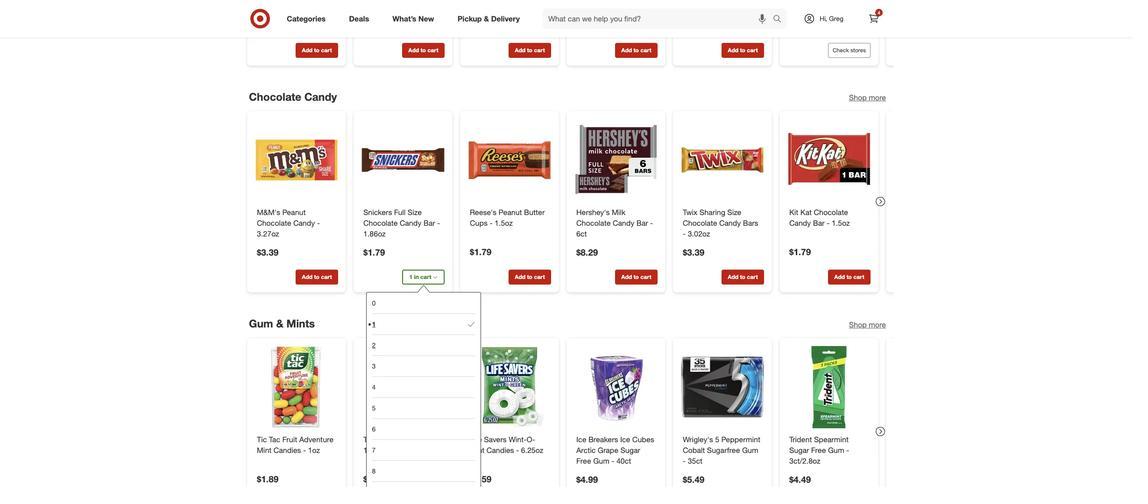 Task type: vqa. For each thing, say whether or not it's contained in the screenshot.
'1'
yes



Task type: locate. For each thing, give the bounding box(es) containing it.
tic inside tic tac sprite single - 1oz
[[363, 435, 374, 445]]

size right sharing at right
[[728, 208, 742, 217]]

2 $1.89 from the left
[[363, 474, 385, 485]]

1 link
[[372, 314, 475, 335]]

1 horizontal spatial 1.5oz
[[832, 219, 850, 228]]

0 horizontal spatial 5
[[372, 405, 376, 413]]

snickers
[[363, 208, 392, 217]]

free inside ice breakers ice cubes arctic grape sugar free gum - 40ct
[[577, 457, 591, 466]]

$1.79
[[470, 247, 492, 258], [790, 247, 811, 258], [363, 247, 385, 258]]

peanut right m&m's
[[282, 208, 306, 217]]

bar for $1.79
[[813, 219, 825, 228]]

2 1oz from the left
[[363, 446, 375, 456]]

gum down peppermint
[[742, 446, 759, 456]]

1 left in
[[410, 274, 413, 281]]

$1.89 for candies
[[257, 474, 279, 485]]

hi,
[[820, 14, 828, 22]]

1 horizontal spatial tic
[[363, 435, 374, 445]]

twix sharing size chocolate candy bars - 3.02oz
[[683, 208, 759, 239]]

0 vertical spatial free
[[811, 446, 826, 456]]

tac down 6
[[376, 435, 387, 445]]

mint for $1.89
[[257, 446, 272, 456]]

candy inside hershey's milk chocolate candy bar - 6ct
[[613, 219, 635, 228]]

size right full
[[408, 208, 422, 217]]

- inside m&m's peanut chocolate candy - 3.27oz
[[317, 219, 320, 228]]

bars
[[743, 219, 759, 228]]

2 bar from the left
[[637, 219, 648, 228]]

kit kat chocolate candy bar - 1.5oz
[[790, 208, 850, 228]]

0 horizontal spatial 1oz
[[308, 446, 320, 456]]

0 horizontal spatial 4
[[372, 384, 376, 392]]

& left mints
[[276, 317, 284, 330]]

1 shop more button from the top
[[849, 93, 886, 103]]

3 bar from the left
[[813, 219, 825, 228]]

candies down 'fruit'
[[274, 446, 301, 456]]

2 candies from the left
[[487, 446, 514, 456]]

&
[[484, 14, 489, 23], [276, 317, 284, 330]]

2 size from the left
[[728, 208, 742, 217]]

$1.89 down tic tac fruit adventure mint candies - 1oz
[[257, 474, 279, 485]]

breakers
[[589, 435, 618, 445]]

4 link down 2 "link"
[[372, 377, 475, 398]]

0 horizontal spatial size
[[408, 208, 422, 217]]

0 vertical spatial shop more button
[[849, 93, 886, 103]]

& right pickup at left
[[484, 14, 489, 23]]

what's new link
[[385, 8, 446, 29]]

- inside ice breakers ice cubes arctic grape sugar free gum - 40ct
[[612, 457, 615, 466]]

-
[[317, 219, 320, 228], [437, 219, 440, 228], [490, 219, 493, 228], [650, 219, 653, 228], [827, 219, 830, 228], [683, 229, 686, 239], [434, 435, 437, 445], [303, 446, 306, 456], [516, 446, 519, 456], [847, 446, 850, 456], [612, 457, 615, 466], [683, 457, 686, 466]]

bar inside kit kat chocolate candy bar - 1.5oz
[[813, 219, 825, 228]]

add to cart button
[[296, 43, 338, 58], [402, 43, 445, 58], [509, 43, 551, 58], [615, 43, 658, 58], [722, 43, 764, 58], [296, 270, 338, 285], [509, 270, 551, 285], [615, 270, 658, 285], [722, 270, 764, 285], [828, 270, 871, 285]]

chocolate inside snickers full size chocolate candy bar - 1.86oz
[[363, 219, 398, 228]]

5 up sugarfree
[[715, 435, 720, 445]]

1 horizontal spatial 1oz
[[363, 446, 375, 456]]

0 horizontal spatial peanut
[[282, 208, 306, 217]]

mint inside tic tac fruit adventure mint candies - 1oz
[[257, 446, 272, 456]]

sugarfree
[[707, 446, 740, 456]]

gum down spearmint
[[828, 446, 845, 456]]

cups
[[470, 219, 488, 228]]

twix sharing size chocolate candy bars - 3.02oz image
[[681, 119, 764, 202], [681, 119, 764, 202]]

2 tic from the left
[[363, 435, 374, 445]]

2 shop more from the top
[[849, 321, 886, 330]]

hershey's milk chocolate candy bar - 6ct
[[577, 208, 653, 239]]

1 peanut from the left
[[282, 208, 306, 217]]

0 vertical spatial 4 link
[[864, 8, 884, 29]]

0 horizontal spatial &
[[276, 317, 284, 330]]

tic down 6
[[363, 435, 374, 445]]

free down spearmint
[[811, 446, 826, 456]]

$1.79 down 1.86oz
[[363, 247, 385, 258]]

tic left 'fruit'
[[257, 435, 267, 445]]

shop more
[[849, 93, 886, 103], [849, 321, 886, 330]]

m&m's peanut chocolate candy - 3.27oz
[[257, 208, 320, 239]]

0 horizontal spatial 1.5oz
[[495, 219, 513, 228]]

1 up 2
[[372, 321, 376, 329]]

chocolate inside hershey's milk chocolate candy bar - 6ct
[[577, 219, 611, 228]]

savers
[[484, 435, 507, 445]]

bar inside hershey's milk chocolate candy bar - 6ct
[[637, 219, 648, 228]]

reese's peanut butter cups - 1.5oz image
[[468, 119, 551, 202], [468, 119, 551, 202]]

0 vertical spatial &
[[484, 14, 489, 23]]

2 1.5oz from the left
[[832, 219, 850, 228]]

4 down 3
[[372, 384, 376, 392]]

2 more from the top
[[869, 321, 886, 330]]

1 $1.79 from the left
[[470, 247, 492, 258]]

candies down savers
[[487, 446, 514, 456]]

gum left mints
[[249, 317, 273, 330]]

ice
[[577, 435, 587, 445], [620, 435, 630, 445]]

candy inside snickers full size chocolate candy bar - 1.86oz
[[400, 219, 422, 228]]

m&m's peanut chocolate candy - 3.27oz image
[[255, 119, 338, 202], [255, 119, 338, 202]]

1 vertical spatial shop more button
[[849, 320, 886, 331]]

2 sugar from the left
[[790, 446, 809, 456]]

peppermint
[[722, 435, 761, 445]]

0 vertical spatial 4
[[878, 10, 881, 15]]

0 horizontal spatial 1
[[372, 321, 376, 329]]

1 horizontal spatial &
[[484, 14, 489, 23]]

1 horizontal spatial free
[[811, 446, 826, 456]]

tic tac sprite single - 1oz image
[[362, 346, 445, 429], [362, 346, 445, 429]]

1 tac from the left
[[269, 435, 280, 445]]

0 horizontal spatial candies
[[274, 446, 301, 456]]

sprite
[[389, 435, 409, 445]]

0 horizontal spatial tic
[[257, 435, 267, 445]]

bar
[[424, 219, 435, 228], [637, 219, 648, 228], [813, 219, 825, 228]]

to
[[314, 47, 320, 54], [421, 47, 426, 54], [527, 47, 533, 54], [634, 47, 639, 54], [740, 47, 746, 54], [314, 274, 320, 281], [527, 274, 533, 281], [634, 274, 639, 281], [740, 274, 746, 281], [847, 274, 852, 281]]

peanut
[[282, 208, 306, 217], [499, 208, 522, 217]]

1 horizontal spatial ice
[[620, 435, 630, 445]]

size inside the twix sharing size chocolate candy bars - 3.02oz
[[728, 208, 742, 217]]

life savers wint-o- mint candies - 6.25oz link
[[470, 435, 549, 456]]

$3.39 for m&m's peanut chocolate candy - 3.27oz
[[257, 247, 279, 258]]

tic
[[257, 435, 267, 445], [363, 435, 374, 445]]

1 vertical spatial shop more
[[849, 321, 886, 330]]

candy
[[304, 90, 337, 103], [293, 219, 315, 228], [400, 219, 422, 228], [613, 219, 635, 228], [719, 219, 741, 228], [790, 219, 811, 228]]

$3.39 down 3.27oz
[[257, 247, 279, 258]]

1 size from the left
[[408, 208, 422, 217]]

reese's peanut butter cups - 1.5oz link
[[470, 208, 549, 229]]

free inside the trident spearmint sugar free gum - 3ct/2.8oz
[[811, 446, 826, 456]]

1 vertical spatial shop
[[849, 321, 867, 330]]

4 right greg
[[878, 10, 881, 15]]

mint for $3.59
[[470, 446, 485, 456]]

stores
[[851, 47, 866, 54]]

kit
[[790, 208, 799, 217]]

$1.79 down kit kat chocolate candy bar - 1.5oz
[[790, 247, 811, 258]]

2 $3.39 from the left
[[683, 247, 705, 258]]

peanut inside reese's peanut butter cups - 1.5oz
[[499, 208, 522, 217]]

1oz down "adventure"
[[308, 446, 320, 456]]

1 vertical spatial 4 link
[[372, 377, 475, 398]]

gum down grape
[[593, 457, 610, 466]]

categories link
[[279, 8, 337, 29]]

5
[[372, 405, 376, 413], [715, 435, 720, 445]]

1 vertical spatial free
[[577, 457, 591, 466]]

peanut inside m&m's peanut chocolate candy - 3.27oz
[[282, 208, 306, 217]]

shop for chocolate candy
[[849, 93, 867, 103]]

reese's peanut butter cups - 1.5oz
[[470, 208, 545, 228]]

candies inside life savers wint-o- mint candies - 6.25oz
[[487, 446, 514, 456]]

1 $3.39 from the left
[[257, 247, 279, 258]]

1 vertical spatial 1
[[372, 321, 376, 329]]

tac left 'fruit'
[[269, 435, 280, 445]]

tac for candies
[[269, 435, 280, 445]]

peanut left butter
[[499, 208, 522, 217]]

$6.49
[[577, 20, 598, 30]]

1 vertical spatial 5
[[715, 435, 720, 445]]

$3.39 for twix sharing size chocolate candy bars - 3.02oz
[[683, 247, 705, 258]]

1 horizontal spatial bar
[[637, 219, 648, 228]]

1 shop from the top
[[849, 93, 867, 103]]

1 $1.89 from the left
[[257, 474, 279, 485]]

wrigley's 5 peppermint cobalt sugarfree gum - 35ct image
[[681, 346, 764, 429], [681, 346, 764, 429]]

$1.89
[[257, 474, 279, 485], [363, 474, 385, 485]]

- inside the trident spearmint sugar free gum - 3ct/2.8oz
[[847, 446, 850, 456]]

trident spearmint sugar free gum - 3ct/2.8oz
[[790, 435, 850, 466]]

shop for gum & mints
[[849, 321, 867, 330]]

1 horizontal spatial tac
[[376, 435, 387, 445]]

trident spearmint sugar free gum - 3ct/2.8oz image
[[788, 346, 871, 429], [788, 346, 871, 429]]

1 candies from the left
[[274, 446, 301, 456]]

2 $1.79 from the left
[[790, 247, 811, 258]]

pickup
[[458, 14, 482, 23]]

kit kat chocolate candy bar - 1.5oz image
[[788, 119, 871, 202], [788, 119, 871, 202]]

4 link up stores
[[864, 8, 884, 29]]

snickers full size chocolate candy bar - 1.86oz image
[[362, 119, 445, 202], [362, 119, 445, 202]]

1.5oz inside reese's peanut butter cups - 1.5oz
[[495, 219, 513, 228]]

4 link
[[864, 8, 884, 29], [372, 377, 475, 398]]

free down arctic
[[577, 457, 591, 466]]

arctic
[[577, 446, 596, 456]]

1 horizontal spatial size
[[728, 208, 742, 217]]

size for $1.79
[[408, 208, 422, 217]]

1.5oz inside kit kat chocolate candy bar - 1.5oz
[[832, 219, 850, 228]]

$8.29
[[577, 247, 598, 258]]

tac inside tic tac fruit adventure mint candies - 1oz
[[269, 435, 280, 445]]

2 link
[[372, 335, 475, 356]]

tic tac fruit adventure mint candies - 1oz image
[[255, 346, 338, 429], [255, 346, 338, 429]]

1 vertical spatial &
[[276, 317, 284, 330]]

sugar
[[621, 446, 641, 456], [790, 446, 809, 456]]

0 horizontal spatial $1.89
[[257, 474, 279, 485]]

sugar inside ice breakers ice cubes arctic grape sugar free gum - 40ct
[[621, 446, 641, 456]]

0 horizontal spatial $1.79
[[363, 247, 385, 258]]

hershey's milk chocolate candy bar - 6ct link
[[577, 208, 656, 240]]

2 shop from the top
[[849, 321, 867, 330]]

3.02oz
[[688, 229, 710, 239]]

1 horizontal spatial mint
[[470, 446, 485, 456]]

& for delivery
[[484, 14, 489, 23]]

- inside kit kat chocolate candy bar - 1.5oz
[[827, 219, 830, 228]]

2 shop more button from the top
[[849, 320, 886, 331]]

sugar down trident
[[790, 446, 809, 456]]

0 horizontal spatial sugar
[[621, 446, 641, 456]]

6
[[372, 426, 376, 434]]

0 horizontal spatial free
[[577, 457, 591, 466]]

ice left cubes
[[620, 435, 630, 445]]

2 tac from the left
[[376, 435, 387, 445]]

$1.79 down cups
[[470, 247, 492, 258]]

1 horizontal spatial candies
[[487, 446, 514, 456]]

5 up 6
[[372, 405, 376, 413]]

$3.39 down the 3.02oz at the top right of the page
[[683, 247, 705, 258]]

shop more button
[[849, 93, 886, 103], [849, 320, 886, 331]]

1
[[410, 274, 413, 281], [372, 321, 376, 329]]

0 horizontal spatial bar
[[424, 219, 435, 228]]

0 link
[[372, 293, 475, 314]]

1oz
[[308, 446, 320, 456], [363, 446, 375, 456]]

size inside snickers full size chocolate candy bar - 1.86oz
[[408, 208, 422, 217]]

0 horizontal spatial $3.39
[[257, 247, 279, 258]]

1 tic from the left
[[257, 435, 267, 445]]

1 horizontal spatial $3.39
[[683, 247, 705, 258]]

mint
[[257, 446, 272, 456], [470, 446, 485, 456]]

0 vertical spatial shop more
[[849, 93, 886, 103]]

ice breakers ice cubes arctic grape sugar free gum - 40ct image
[[575, 346, 658, 429], [575, 346, 658, 429]]

ice up arctic
[[577, 435, 587, 445]]

single
[[411, 435, 432, 445]]

hershey's milk chocolate candy bar - 6ct image
[[575, 119, 658, 202], [575, 119, 658, 202]]

1 horizontal spatial 1
[[410, 274, 413, 281]]

1 horizontal spatial peanut
[[499, 208, 522, 217]]

2 horizontal spatial bar
[[813, 219, 825, 228]]

1 horizontal spatial $1.89
[[363, 474, 385, 485]]

candy inside the twix sharing size chocolate candy bars - 3.02oz
[[719, 219, 741, 228]]

tic for tic tac sprite single - 1oz
[[363, 435, 374, 445]]

1 mint from the left
[[257, 446, 272, 456]]

1oz up 8
[[363, 446, 375, 456]]

5 inside wrigley's 5 peppermint cobalt sugarfree gum - 35ct
[[715, 435, 720, 445]]

0 horizontal spatial mint
[[257, 446, 272, 456]]

more
[[869, 93, 886, 103], [869, 321, 886, 330]]

1 bar from the left
[[424, 219, 435, 228]]

$3.59
[[470, 474, 492, 485]]

$1.89 down 7
[[363, 474, 385, 485]]

size
[[408, 208, 422, 217], [728, 208, 742, 217]]

mint inside life savers wint-o- mint candies - 6.25oz
[[470, 446, 485, 456]]

1 1.5oz from the left
[[495, 219, 513, 228]]

0 vertical spatial more
[[869, 93, 886, 103]]

grape
[[598, 446, 619, 456]]

0 horizontal spatial ice
[[577, 435, 587, 445]]

1 vertical spatial more
[[869, 321, 886, 330]]

1 1oz from the left
[[308, 446, 320, 456]]

categories
[[287, 14, 326, 23]]

- inside wrigley's 5 peppermint cobalt sugarfree gum - 35ct
[[683, 457, 686, 466]]

7
[[372, 447, 376, 455]]

3 $1.79 from the left
[[363, 247, 385, 258]]

life savers wint-o-mint candies - 6.25oz image
[[468, 346, 551, 429], [468, 346, 551, 429]]

sharing
[[700, 208, 726, 217]]

tic inside tic tac fruit adventure mint candies - 1oz
[[257, 435, 267, 445]]

bar inside snickers full size chocolate candy bar - 1.86oz
[[424, 219, 435, 228]]

shop more for gum & mints
[[849, 321, 886, 330]]

chocolate candy
[[249, 90, 337, 103]]

0 vertical spatial shop
[[849, 93, 867, 103]]

1 horizontal spatial 5
[[715, 435, 720, 445]]

2 horizontal spatial $1.79
[[790, 247, 811, 258]]

tac inside tic tac sprite single - 1oz
[[376, 435, 387, 445]]

$1.79 for snickers full size chocolate candy bar - 1.86oz
[[363, 247, 385, 258]]

1 in cart
[[410, 274, 431, 281]]

0 horizontal spatial tac
[[269, 435, 280, 445]]

1 shop more from the top
[[849, 93, 886, 103]]

1 sugar from the left
[[621, 446, 641, 456]]

1 horizontal spatial $1.79
[[470, 247, 492, 258]]

2 mint from the left
[[470, 446, 485, 456]]

$2.89
[[683, 19, 705, 30], [363, 20, 385, 30]]

2 peanut from the left
[[499, 208, 522, 217]]

0 horizontal spatial 4 link
[[372, 377, 475, 398]]

wrigley's 5 peppermint cobalt sugarfree gum - 35ct link
[[683, 435, 763, 467]]

1 horizontal spatial sugar
[[790, 446, 809, 456]]

sugar up 40ct
[[621, 446, 641, 456]]

gum
[[249, 317, 273, 330], [742, 446, 759, 456], [828, 446, 845, 456], [593, 457, 610, 466]]

1 more from the top
[[869, 93, 886, 103]]

shop more button for chocolate candy
[[849, 93, 886, 103]]

candies inside tic tac fruit adventure mint candies - 1oz
[[274, 446, 301, 456]]

0 1 2 3 4 5 6 7 8
[[372, 299, 376, 476]]



Task type: describe. For each thing, give the bounding box(es) containing it.
8 link
[[372, 461, 475, 482]]

snickers full size chocolate candy bar - 1.86oz
[[363, 208, 440, 239]]

6.25oz
[[521, 446, 544, 456]]

1oz inside tic tac sprite single - 1oz
[[363, 446, 375, 456]]

candies for $1.89
[[274, 446, 301, 456]]

bar for $8.29
[[637, 219, 648, 228]]

what's new
[[393, 14, 434, 23]]

fruit
[[282, 435, 297, 445]]

size for $3.39
[[728, 208, 742, 217]]

sugar inside the trident spearmint sugar free gum - 3ct/2.8oz
[[790, 446, 809, 456]]

more for chocolate candy
[[869, 93, 886, 103]]

tic for tic tac fruit adventure mint candies - 1oz
[[257, 435, 267, 445]]

tac for 1oz
[[376, 435, 387, 445]]

tic tac fruit adventure mint candies - 1oz link
[[257, 435, 336, 456]]

candy inside m&m's peanut chocolate candy - 3.27oz
[[293, 219, 315, 228]]

adventure
[[299, 435, 334, 445]]

2
[[372, 342, 376, 350]]

ice breakers ice cubes arctic grape sugar free gum - 40ct link
[[577, 435, 656, 467]]

chocolate inside kit kat chocolate candy bar - 1.5oz
[[814, 208, 848, 217]]

0 horizontal spatial $2.89
[[363, 20, 385, 30]]

1oz inside tic tac fruit adventure mint candies - 1oz
[[308, 446, 320, 456]]

in
[[414, 274, 419, 281]]

1 ice from the left
[[577, 435, 587, 445]]

1 in cart for snickers full size chocolate candy bar - 1.86oz element
[[410, 274, 431, 281]]

hi, greg
[[820, 14, 844, 22]]

- inside tic tac fruit adventure mint candies - 1oz
[[303, 446, 306, 456]]

new
[[419, 14, 434, 23]]

0 vertical spatial 5
[[372, 405, 376, 413]]

chocolate inside m&m's peanut chocolate candy - 3.27oz
[[257, 219, 291, 228]]

$1.79 for kit kat chocolate candy bar - 1.5oz
[[790, 247, 811, 258]]

- inside snickers full size chocolate candy bar - 1.86oz
[[437, 219, 440, 228]]

chocolate inside the twix sharing size chocolate candy bars - 3.02oz
[[683, 219, 717, 228]]

3
[[372, 363, 376, 371]]

35ct
[[688, 457, 703, 466]]

$1.79 for reese's peanut butter cups - 1.5oz
[[470, 247, 492, 258]]

trident spearmint sugar free gum - 3ct/2.8oz link
[[790, 435, 869, 467]]

wrigley's 5 peppermint cobalt sugarfree gum - 35ct
[[683, 435, 761, 466]]

milk
[[612, 208, 626, 217]]

gum & mints
[[249, 317, 315, 330]]

pickup & delivery link
[[450, 8, 532, 29]]

1 horizontal spatial 4
[[878, 10, 881, 15]]

0 vertical spatial 1
[[410, 274, 413, 281]]

what's
[[393, 14, 416, 23]]

1 vertical spatial 4
[[372, 384, 376, 392]]

candy inside kit kat chocolate candy bar - 1.5oz
[[790, 219, 811, 228]]

& for mints
[[276, 317, 284, 330]]

search
[[769, 15, 792, 24]]

- inside hershey's milk chocolate candy bar - 6ct
[[650, 219, 653, 228]]

kat
[[801, 208, 812, 217]]

hershey's
[[577, 208, 610, 217]]

check
[[833, 47, 849, 54]]

peanut for $3.39
[[282, 208, 306, 217]]

kit kat chocolate candy bar - 1.5oz link
[[790, 208, 869, 229]]

cubes
[[633, 435, 654, 445]]

o-
[[527, 435, 535, 445]]

$4.49
[[790, 475, 811, 485]]

deals link
[[341, 8, 381, 29]]

7 link
[[372, 440, 475, 461]]

1.86oz
[[363, 229, 386, 239]]

shop more for chocolate candy
[[849, 93, 886, 103]]

2 ice from the left
[[620, 435, 630, 445]]

m&m's peanut chocolate candy - 3.27oz link
[[257, 208, 336, 240]]

$1.89 for 1oz
[[363, 474, 385, 485]]

check stores
[[833, 47, 866, 54]]

$4.79
[[470, 20, 492, 30]]

$5.79
[[790, 20, 811, 30]]

life savers wint-o- mint candies - 6.25oz
[[470, 435, 544, 456]]

$5.49
[[683, 475, 705, 485]]

gum inside ice breakers ice cubes arctic grape sugar free gum - 40ct
[[593, 457, 610, 466]]

What can we help you find? suggestions appear below search field
[[543, 8, 776, 29]]

1 horizontal spatial 4 link
[[864, 8, 884, 29]]

- inside the twix sharing size chocolate candy bars - 3.02oz
[[683, 229, 686, 239]]

3ct/2.8oz
[[790, 457, 821, 466]]

- inside life savers wint-o- mint candies - 6.25oz
[[516, 446, 519, 456]]

cobalt
[[683, 446, 705, 456]]

ice breakers ice cubes arctic grape sugar free gum - 40ct
[[577, 435, 654, 466]]

wrigley's
[[683, 435, 713, 445]]

butter
[[524, 208, 545, 217]]

tic tac fruit adventure mint candies - 1oz
[[257, 435, 334, 456]]

full
[[394, 208, 406, 217]]

mints
[[287, 317, 315, 330]]

3 link
[[372, 356, 475, 377]]

pickup & delivery
[[458, 14, 520, 23]]

gum inside the trident spearmint sugar free gum - 3ct/2.8oz
[[828, 446, 845, 456]]

8
[[372, 468, 376, 476]]

$1.99
[[257, 20, 279, 30]]

6ct
[[577, 229, 587, 239]]

$4.99
[[577, 475, 598, 485]]

wint-
[[509, 435, 527, 445]]

40ct
[[617, 457, 631, 466]]

peanut for $1.79
[[499, 208, 522, 217]]

search button
[[769, 8, 792, 31]]

tic tac sprite single - 1oz
[[363, 435, 437, 456]]

5 link
[[372, 398, 475, 419]]

twix
[[683, 208, 698, 217]]

6 link
[[372, 419, 475, 440]]

0
[[372, 299, 376, 307]]

spearmint
[[814, 435, 849, 445]]

- inside reese's peanut butter cups - 1.5oz
[[490, 219, 493, 228]]

candies for $3.59
[[487, 446, 514, 456]]

deals
[[349, 14, 369, 23]]

reese's
[[470, 208, 497, 217]]

delivery
[[491, 14, 520, 23]]

- inside tic tac sprite single - 1oz
[[434, 435, 437, 445]]

1 horizontal spatial $2.89
[[683, 19, 705, 30]]

twix sharing size chocolate candy bars - 3.02oz link
[[683, 208, 763, 240]]

trident
[[790, 435, 812, 445]]

m&m's
[[257, 208, 280, 217]]

shop more button for gum & mints
[[849, 320, 886, 331]]

greg
[[829, 14, 844, 22]]

life
[[470, 435, 482, 445]]

gum inside wrigley's 5 peppermint cobalt sugarfree gum - 35ct
[[742, 446, 759, 456]]

check stores button
[[828, 43, 871, 58]]

more for gum & mints
[[869, 321, 886, 330]]



